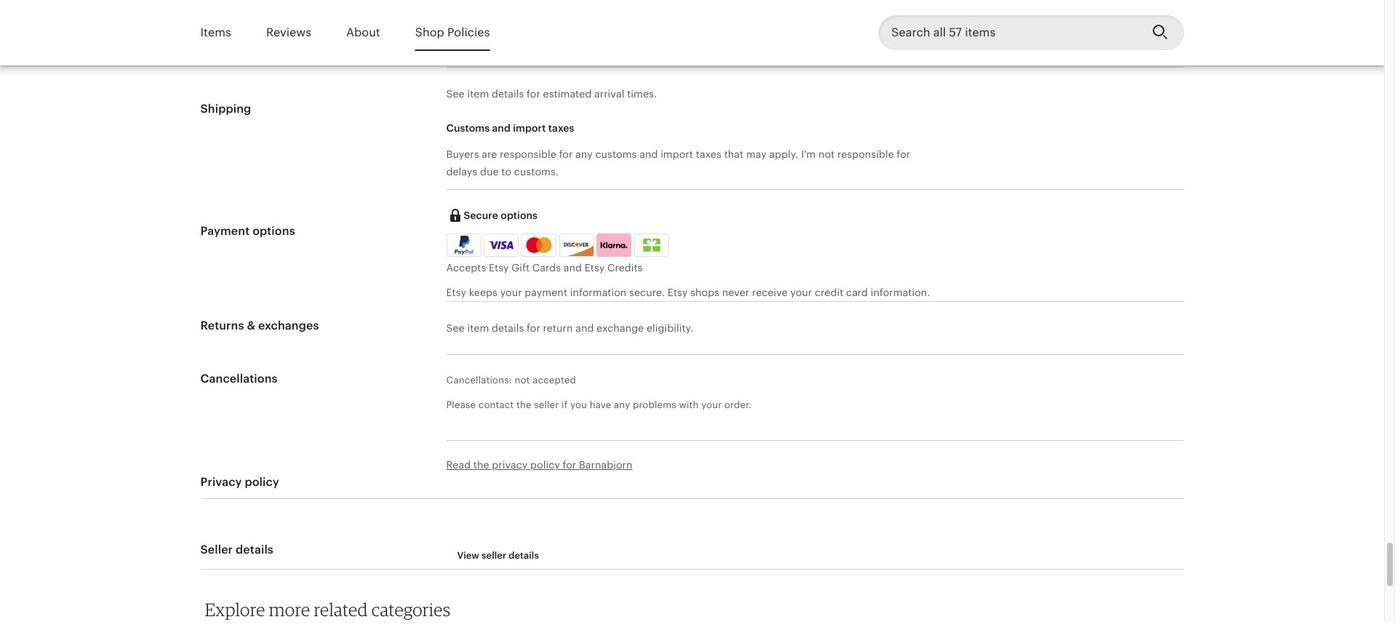 Task type: locate. For each thing, give the bounding box(es) containing it.
eligibility.
[[647, 322, 694, 334]]

any right 'have'
[[614, 400, 630, 411]]

1 horizontal spatial not
[[819, 148, 835, 160]]

seller left if
[[534, 400, 559, 411]]

1 horizontal spatial policy
[[531, 459, 560, 470]]

visa image
[[489, 238, 514, 251]]

seller
[[200, 543, 233, 556]]

options
[[501, 209, 538, 221], [253, 224, 295, 238]]

and
[[492, 122, 511, 134], [640, 148, 658, 160], [564, 262, 582, 273], [576, 322, 594, 334]]

the
[[517, 400, 532, 411], [474, 459, 489, 470]]

1 horizontal spatial options
[[501, 209, 538, 221]]

0 horizontal spatial shop
[[205, 35, 234, 49]]

2 horizontal spatial your
[[791, 287, 812, 298]]

1 vertical spatial any
[[614, 400, 630, 411]]

i'm
[[801, 148, 816, 160]]

1 vertical spatial seller
[[482, 550, 506, 561]]

import
[[513, 122, 546, 134], [661, 148, 693, 160]]

accepted
[[533, 375, 576, 386]]

customs.
[[514, 166, 559, 177]]

taxes left that
[[696, 148, 722, 160]]

1 horizontal spatial import
[[661, 148, 693, 160]]

reviews link
[[266, 16, 311, 50]]

order.
[[725, 400, 752, 411]]

cards
[[532, 262, 561, 273]]

any
[[576, 148, 593, 160], [614, 400, 630, 411]]

credits
[[608, 262, 643, 273]]

secure options
[[464, 209, 538, 221]]

seller right 'view'
[[482, 550, 506, 561]]

0 horizontal spatial import
[[513, 122, 546, 134]]

item down keeps
[[467, 322, 489, 334]]

secure
[[464, 209, 498, 221]]

are
[[482, 148, 497, 160]]

0 vertical spatial the
[[517, 400, 532, 411]]

and right return
[[576, 322, 594, 334]]

shop policies
[[205, 35, 281, 49]]

problems
[[633, 400, 677, 411]]

1 item from the top
[[467, 88, 489, 100]]

1 horizontal spatial any
[[614, 400, 630, 411]]

please
[[446, 400, 476, 411]]

0 vertical spatial taxes
[[548, 122, 574, 134]]

1 horizontal spatial seller
[[534, 400, 559, 411]]

customs
[[595, 148, 637, 160]]

details up "customs and import taxes" on the top left of page
[[492, 88, 524, 100]]

your for etsy keeps your payment information secure. etsy shops never receive your credit card information.
[[791, 287, 812, 298]]

details right the seller
[[236, 543, 274, 556]]

discover image
[[560, 236, 595, 257]]

your for please contact the seller if you have any problems with your order.
[[702, 400, 722, 411]]

the right read
[[474, 459, 489, 470]]

items
[[200, 25, 231, 39]]

shop for shop policies
[[205, 35, 234, 49]]

shop for shop policies
[[415, 25, 444, 39]]

not
[[819, 148, 835, 160], [515, 375, 530, 386]]

2 see from the top
[[446, 322, 465, 334]]

0 horizontal spatial options
[[253, 224, 295, 238]]

not inside 'buyers are responsible for any customs and import taxes that may apply. i'm not responsible for delays due to customs.'
[[819, 148, 835, 160]]

explore
[[205, 599, 265, 621]]

taxes
[[548, 122, 574, 134], [696, 148, 722, 160]]

1 vertical spatial item
[[467, 322, 489, 334]]

0 horizontal spatial taxes
[[548, 122, 574, 134]]

0 vertical spatial any
[[576, 148, 593, 160]]

not left "accepted"
[[515, 375, 530, 386]]

privacy
[[492, 459, 528, 470]]

0 vertical spatial not
[[819, 148, 835, 160]]

exchanges
[[258, 319, 319, 333]]

and inside 'buyers are responsible for any customs and import taxes that may apply. i'm not responsible for delays due to customs.'
[[640, 148, 658, 160]]

seller
[[534, 400, 559, 411], [482, 550, 506, 561]]

options for secure options
[[501, 209, 538, 221]]

details right 'view'
[[509, 550, 539, 561]]

jan
[[531, 36, 547, 48]]

responsible up customs.
[[500, 148, 557, 160]]

details
[[492, 88, 524, 100], [492, 322, 524, 334], [236, 543, 274, 556], [509, 550, 539, 561]]

1 vertical spatial not
[[515, 375, 530, 386]]

2021
[[562, 36, 585, 48]]

times.
[[627, 88, 657, 100]]

0 vertical spatial item
[[467, 88, 489, 100]]

etsy
[[489, 262, 509, 273], [585, 262, 605, 273], [446, 287, 466, 298], [668, 287, 688, 298]]

policy right 'privacy'
[[531, 459, 560, 470]]

1 responsible from the left
[[500, 148, 557, 160]]

apply.
[[770, 148, 799, 160]]

0 vertical spatial policy
[[531, 459, 560, 470]]

import down see item details for estimated arrival times.
[[513, 122, 546, 134]]

see up cancellations:
[[446, 322, 465, 334]]

policy inside button
[[531, 459, 560, 470]]

not right the i'm
[[819, 148, 835, 160]]

import left that
[[661, 148, 693, 160]]

with
[[679, 400, 699, 411]]

1 horizontal spatial taxes
[[696, 148, 722, 160]]

shop left policies
[[205, 35, 234, 49]]

never
[[722, 287, 750, 298]]

see
[[446, 88, 465, 100], [446, 322, 465, 334]]

items link
[[200, 16, 231, 50]]

details down keeps
[[492, 322, 524, 334]]

and down discover image
[[564, 262, 582, 273]]

1 horizontal spatial your
[[702, 400, 722, 411]]

item for see item details for estimated arrival times.
[[467, 88, 489, 100]]

shop policies
[[415, 25, 490, 39]]

and up are at the left top of page
[[492, 122, 511, 134]]

shop
[[415, 25, 444, 39], [205, 35, 234, 49]]

receive
[[752, 287, 788, 298]]

0 vertical spatial seller
[[534, 400, 559, 411]]

1 horizontal spatial shop
[[415, 25, 444, 39]]

1 vertical spatial taxes
[[696, 148, 722, 160]]

Search all 57 items text field
[[879, 15, 1141, 50]]

your right with
[[702, 400, 722, 411]]

item
[[467, 88, 489, 100], [467, 322, 489, 334]]

responsible
[[500, 148, 557, 160], [838, 148, 894, 160]]

1 vertical spatial import
[[661, 148, 693, 160]]

cancellations: not accepted
[[446, 375, 576, 386]]

exchange
[[597, 322, 644, 334]]

your down gift
[[500, 287, 522, 298]]

your
[[500, 287, 522, 298], [791, 287, 812, 298], [702, 400, 722, 411]]

for
[[527, 88, 540, 100], [559, 148, 573, 160], [897, 148, 911, 160], [527, 322, 540, 334], [563, 459, 576, 470]]

policy right privacy
[[245, 475, 279, 489]]

0 horizontal spatial the
[[474, 459, 489, 470]]

payment
[[525, 287, 568, 298]]

options up visa image
[[501, 209, 538, 221]]

privacy
[[200, 475, 242, 489]]

2 item from the top
[[467, 322, 489, 334]]

1 horizontal spatial responsible
[[838, 148, 894, 160]]

0 vertical spatial import
[[513, 122, 546, 134]]

0 horizontal spatial seller
[[482, 550, 506, 561]]

1 vertical spatial options
[[253, 224, 295, 238]]

1 horizontal spatial the
[[517, 400, 532, 411]]

see up customs
[[446, 88, 465, 100]]

item up customs
[[467, 88, 489, 100]]

any left customs
[[576, 148, 593, 160]]

0 horizontal spatial policy
[[245, 475, 279, 489]]

your left credit
[[791, 287, 812, 298]]

reviews
[[266, 25, 311, 39]]

import inside 'buyers are responsible for any customs and import taxes that may apply. i'm not responsible for delays due to customs.'
[[661, 148, 693, 160]]

0 horizontal spatial any
[[576, 148, 593, 160]]

for inside button
[[563, 459, 576, 470]]

shop left last
[[415, 25, 444, 39]]

0 vertical spatial see
[[446, 88, 465, 100]]

read
[[446, 459, 471, 470]]

1 vertical spatial the
[[474, 459, 489, 470]]

see for see item details for estimated arrival times.
[[446, 88, 465, 100]]

options right payment
[[253, 224, 295, 238]]

the right contact
[[517, 400, 532, 411]]

please contact the seller if you have any problems with your order.
[[446, 400, 752, 411]]

and right customs
[[640, 148, 658, 160]]

estimated
[[543, 88, 592, 100]]

0 horizontal spatial your
[[500, 287, 522, 298]]

taxes down estimated
[[548, 122, 574, 134]]

1 vertical spatial see
[[446, 322, 465, 334]]

see item details for return and exchange eligibility.
[[446, 322, 694, 334]]

taxes inside 'buyers are responsible for any customs and import taxes that may apply. i'm not responsible for delays due to customs.'
[[696, 148, 722, 160]]

etsy up information at left
[[585, 262, 605, 273]]

responsible right the i'm
[[838, 148, 894, 160]]

information.
[[871, 287, 930, 298]]

shipping
[[200, 102, 251, 116]]

0 horizontal spatial responsible
[[500, 148, 557, 160]]

payment
[[200, 224, 250, 238]]

1 see from the top
[[446, 88, 465, 100]]

options for payment options
[[253, 224, 295, 238]]

seller inside seller details view seller details
[[482, 550, 506, 561]]

more
[[269, 599, 310, 621]]

policy
[[531, 459, 560, 470], [245, 475, 279, 489]]

0 vertical spatial options
[[501, 209, 538, 221]]

about
[[346, 25, 380, 39]]



Task type: vqa. For each thing, say whether or not it's contained in the screenshot.
Discover Icon
yes



Task type: describe. For each thing, give the bounding box(es) containing it.
returns & exchanges
[[200, 319, 319, 333]]

arrival
[[594, 88, 625, 100]]

seller for details
[[482, 550, 506, 561]]

klarna image
[[597, 233, 632, 257]]

may
[[746, 148, 767, 160]]

related
[[314, 599, 368, 621]]

delays
[[446, 166, 478, 177]]

mastercard image
[[524, 235, 554, 254]]

seller for contact
[[534, 400, 559, 411]]

categories
[[372, 599, 451, 621]]

1 vertical spatial policy
[[245, 475, 279, 489]]

4,
[[550, 36, 559, 48]]

2 responsible from the left
[[838, 148, 894, 160]]

item for see item details for return and exchange eligibility.
[[467, 322, 489, 334]]

to
[[502, 166, 512, 177]]

accepts etsy gift cards and etsy credits
[[446, 262, 643, 273]]

policies
[[447, 25, 490, 39]]

if
[[562, 400, 568, 411]]

etsy left keeps
[[446, 287, 466, 298]]

due
[[480, 166, 499, 177]]

updated
[[472, 36, 513, 48]]

secure.
[[629, 287, 665, 298]]

gift
[[512, 262, 530, 273]]

view
[[457, 550, 479, 561]]

contact
[[479, 400, 514, 411]]

view seller details link
[[446, 543, 550, 569]]

any inside 'buyers are responsible for any customs and import taxes that may apply. i'm not responsible for delays due to customs.'
[[576, 148, 593, 160]]

you
[[570, 400, 587, 411]]

last updated on jan 4, 2021
[[450, 36, 585, 48]]

read the privacy policy for barnabjorn
[[446, 459, 633, 470]]

etsy left shops
[[668, 287, 688, 298]]

see item details for estimated arrival times.
[[446, 88, 657, 100]]

for for see item details for return and exchange eligibility.
[[527, 322, 540, 334]]

read the privacy policy for barnabjorn button
[[446, 458, 633, 472]]

card
[[846, 287, 868, 298]]

see for see item details for return and exchange eligibility.
[[446, 322, 465, 334]]

paypal image
[[449, 235, 479, 254]]

etsy keeps your payment information secure. etsy shops never receive your credit card information.
[[446, 287, 930, 298]]

customs and import taxes
[[446, 122, 574, 134]]

barnabjorn
[[579, 459, 633, 470]]

seller details view seller details
[[200, 543, 539, 561]]

privacy policy
[[200, 475, 279, 489]]

customs
[[446, 122, 490, 134]]

payment options
[[200, 224, 295, 238]]

buyers
[[446, 148, 479, 160]]

that
[[724, 148, 744, 160]]

the inside button
[[474, 459, 489, 470]]

accepts
[[446, 262, 486, 273]]

have
[[590, 400, 612, 411]]

on
[[516, 36, 528, 48]]

cancellations
[[200, 372, 278, 386]]

information
[[570, 287, 627, 298]]

policies
[[237, 35, 281, 49]]

return
[[543, 322, 573, 334]]

last
[[450, 36, 470, 48]]

shops
[[691, 287, 720, 298]]

0 horizontal spatial not
[[515, 375, 530, 386]]

keeps
[[469, 287, 498, 298]]

etsy left gift
[[489, 262, 509, 273]]

buyers are responsible for any customs and import taxes that may apply. i'm not responsible for delays due to customs.
[[446, 148, 911, 177]]

for for buyers are responsible for any customs and import taxes that may apply. i'm not responsible for delays due to customs.
[[559, 148, 573, 160]]

for for see item details for estimated arrival times.
[[527, 88, 540, 100]]

returns
[[200, 319, 244, 333]]

cancellations:
[[446, 375, 512, 386]]

&
[[247, 319, 255, 333]]

shop policies link
[[415, 16, 490, 50]]

credit
[[815, 287, 844, 298]]

explore more related categories
[[205, 599, 451, 621]]

about link
[[346, 16, 380, 50]]

giftcard image
[[640, 238, 664, 251]]



